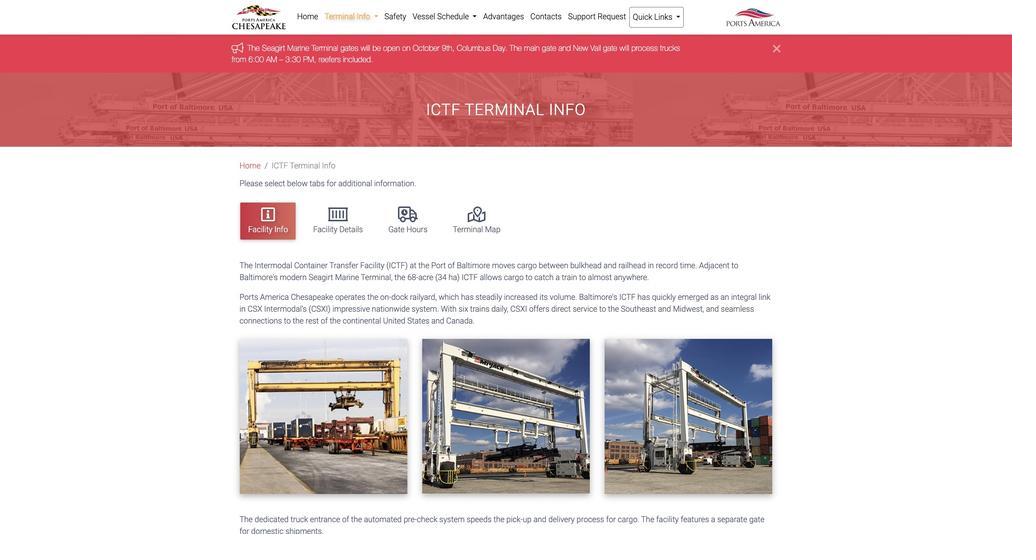 Task type: locate. For each thing, give the bounding box(es) containing it.
0 horizontal spatial seagirt
[[262, 44, 285, 53]]

terminal map
[[453, 225, 501, 234]]

additional
[[338, 179, 372, 189]]

0 horizontal spatial home
[[240, 161, 261, 171]]

terminal,
[[361, 273, 393, 283]]

0 vertical spatial for
[[327, 179, 337, 189]]

2 horizontal spatial for
[[606, 516, 616, 525]]

terminal map link
[[445, 203, 509, 240]]

vail
[[590, 44, 601, 53]]

entrance
[[310, 516, 340, 525]]

and right up
[[534, 516, 547, 525]]

1 has from the left
[[461, 293, 474, 302]]

1 vertical spatial home link
[[240, 161, 261, 171]]

3 ictf terminal image from the left
[[605, 339, 773, 494]]

0 horizontal spatial ictf terminal info
[[272, 161, 336, 171]]

ports
[[240, 293, 258, 302]]

seamless
[[721, 305, 754, 314]]

home up please
[[240, 161, 261, 171]]

will left be
[[361, 44, 370, 53]]

1 vertical spatial in
[[240, 305, 246, 314]]

included.
[[343, 55, 373, 64]]

facility up the intermodal
[[248, 225, 273, 234]]

bullhorn image
[[232, 42, 248, 53]]

gates
[[340, 44, 359, 53]]

trains
[[470, 305, 490, 314]]

facility
[[248, 225, 273, 234], [313, 225, 338, 234], [360, 261, 385, 271]]

marine up 3:30
[[287, 44, 309, 53]]

0 vertical spatial seagirt
[[262, 44, 285, 53]]

0 horizontal spatial will
[[361, 44, 370, 53]]

facility up terminal,
[[360, 261, 385, 271]]

and left new
[[559, 44, 571, 53]]

of
[[448, 261, 455, 271], [321, 317, 328, 326], [342, 516, 349, 525]]

0 horizontal spatial for
[[240, 527, 249, 535]]

baltimore's up service
[[579, 293, 618, 302]]

​the
[[240, 516, 253, 525]]

united
[[383, 317, 406, 326]]

for left cargo.
[[606, 516, 616, 525]]

the down (csxi)
[[330, 317, 341, 326]]

the left pick- on the bottom right of the page
[[494, 516, 505, 525]]

a inside ​the dedicated truck entrance of the automated pre-check system speeds the pick-up and delivery process for cargo. the facility features a separate gate for domestic shipments.
[[711, 516, 716, 525]]

the seagirt marine terminal gates will be open on october 9th, columbus day. the main gate and new vail gate will process trucks from 6:00 am – 3:30 pm, reefers included.
[[232, 44, 680, 64]]

the right at
[[419, 261, 430, 271]]

will
[[361, 44, 370, 53], [620, 44, 629, 53]]

to right "adjacent"
[[732, 261, 739, 271]]

reefers
[[319, 55, 341, 64]]

1 vertical spatial of
[[321, 317, 328, 326]]

0 vertical spatial ictf terminal info
[[426, 100, 586, 119]]

map
[[485, 225, 501, 234]]

midwest,
[[673, 305, 704, 314]]

has up "six"
[[461, 293, 474, 302]]

a right the features
[[711, 516, 716, 525]]

1 horizontal spatial home
[[297, 12, 318, 21]]

and up almost
[[604, 261, 617, 271]]

terminal info link
[[321, 7, 381, 27]]

in left record at the right
[[648, 261, 654, 271]]

2 horizontal spatial ictf terminal image
[[605, 339, 773, 494]]

hours
[[407, 225, 428, 234]]

1 horizontal spatial process
[[632, 44, 658, 53]]

0 horizontal spatial process
[[577, 516, 604, 525]]

seagirt inside the intermodal container transfer facility (ictf) at the port of baltimore moves cargo between bulkhead and railhead in record time. adjacent to baltimore's modern seagirt marine terminal, the 68-acre (34 ha) ictf allows cargo to catch a train to almost anywhere.
[[309, 273, 333, 283]]

0 horizontal spatial baltimore's
[[240, 273, 278, 283]]

terminal
[[325, 12, 355, 21], [312, 44, 338, 53], [465, 100, 545, 119], [290, 161, 320, 171], [453, 225, 483, 234]]

1 horizontal spatial of
[[342, 516, 349, 525]]

1 horizontal spatial marine
[[335, 273, 359, 283]]

1 vertical spatial a
[[711, 516, 716, 525]]

rest
[[306, 317, 319, 326]]

be
[[373, 44, 381, 53]]

baltimore's
[[240, 273, 278, 283], [579, 293, 618, 302]]

1 vertical spatial baltimore's
[[579, 293, 618, 302]]

of right entrance
[[342, 516, 349, 525]]

the left the automated
[[351, 516, 362, 525]]

6:00
[[248, 55, 264, 64]]

seagirt up am
[[262, 44, 285, 53]]

facility left details
[[313, 225, 338, 234]]

1 will from the left
[[361, 44, 370, 53]]

1 horizontal spatial will
[[620, 44, 629, 53]]

1 ictf terminal image from the left
[[240, 339, 407, 495]]

gate right main
[[542, 44, 556, 53]]

1 horizontal spatial baltimore's
[[579, 293, 618, 302]]

for right tabs
[[327, 179, 337, 189]]

baltimore's down the intermodal
[[240, 273, 278, 283]]

with
[[441, 305, 457, 314]]

allows
[[480, 273, 502, 283]]

and down the quickly
[[658, 305, 671, 314]]

continental
[[343, 317, 381, 326]]

2 will from the left
[[620, 44, 629, 53]]

0 horizontal spatial ictf terminal image
[[240, 339, 407, 495]]

1 horizontal spatial for
[[327, 179, 337, 189]]

a left train
[[556, 273, 560, 283]]

0 vertical spatial in
[[648, 261, 654, 271]]

0 horizontal spatial marine
[[287, 44, 309, 53]]

in left csx
[[240, 305, 246, 314]]

seagirt
[[262, 44, 285, 53], [309, 273, 333, 283]]

system
[[439, 516, 465, 525]]

tab list
[[236, 198, 781, 245]]

october
[[413, 44, 440, 53]]

port
[[431, 261, 446, 271]]

1 vertical spatial process
[[577, 516, 604, 525]]

1 horizontal spatial ictf terminal image
[[422, 339, 590, 494]]

2 horizontal spatial of
[[448, 261, 455, 271]]

home link up please
[[240, 161, 261, 171]]

advantages link
[[480, 7, 527, 27]]

2 vertical spatial of
[[342, 516, 349, 525]]

ictf terminal image
[[240, 339, 407, 495], [422, 339, 590, 494], [605, 339, 773, 494]]

0 vertical spatial home link
[[294, 7, 321, 27]]

1 horizontal spatial ictf terminal info
[[426, 100, 586, 119]]

tab panel containing the intermodal container transfer facility (ictf) at the port of baltimore moves cargo between bulkhead and railhead in record time. adjacent to baltimore's modern seagirt marine terminal, the 68-acre (34 ha) ictf allows cargo to catch a train to almost anywhere.
[[232, 260, 780, 535]]

1 horizontal spatial facility
[[313, 225, 338, 234]]

2 horizontal spatial facility
[[360, 261, 385, 271]]

direct
[[552, 305, 571, 314]]

0 horizontal spatial in
[[240, 305, 246, 314]]

1 horizontal spatial in
[[648, 261, 654, 271]]

2 vertical spatial for
[[240, 527, 249, 535]]

cargo up catch
[[517, 261, 537, 271]]

the left the intermodal
[[240, 261, 253, 271]]

the left southeast
[[608, 305, 619, 314]]

new
[[573, 44, 588, 53]]

the right cargo.
[[641, 516, 655, 525]]

moves
[[492, 261, 515, 271]]

0 vertical spatial baltimore's
[[240, 273, 278, 283]]

the seagirt marine terminal gates will be open on october 9th, columbus day. the main gate and new vail gate will process trucks from 6:00 am – 3:30 pm, reefers included. alert
[[0, 35, 1012, 73]]

0 horizontal spatial a
[[556, 273, 560, 283]]

1 horizontal spatial has
[[638, 293, 650, 302]]

almost
[[588, 273, 612, 283]]

0 vertical spatial of
[[448, 261, 455, 271]]

2 horizontal spatial gate
[[749, 516, 765, 525]]

columbus
[[457, 44, 491, 53]]

home left the terminal info
[[297, 12, 318, 21]]

pm,
[[303, 55, 316, 64]]

has
[[461, 293, 474, 302], [638, 293, 650, 302]]

support request
[[568, 12, 626, 21]]

and inside the seagirt marine terminal gates will be open on october 9th, columbus day. the main gate and new vail gate will process trucks from 6:00 am – 3:30 pm, reefers included.
[[559, 44, 571, 53]]

of up 'ha)'
[[448, 261, 455, 271]]

0 horizontal spatial facility
[[248, 225, 273, 234]]

gate inside ​the dedicated truck entrance of the automated pre-check system speeds the pick-up and delivery process for cargo. the facility features a separate gate for domestic shipments.
[[749, 516, 765, 525]]

gate right 'vail'
[[603, 44, 618, 53]]

and down as
[[706, 305, 719, 314]]

the
[[419, 261, 430, 271], [395, 273, 406, 283], [367, 293, 378, 302], [608, 305, 619, 314], [293, 317, 304, 326], [330, 317, 341, 326], [351, 516, 362, 525], [494, 516, 505, 525]]

info inside the terminal info link
[[357, 12, 370, 21]]

process right delivery
[[577, 516, 604, 525]]

cargo down moves
[[504, 273, 524, 283]]

0 horizontal spatial has
[[461, 293, 474, 302]]

has up southeast
[[638, 293, 650, 302]]

home
[[297, 12, 318, 21], [240, 161, 261, 171]]

process
[[632, 44, 658, 53], [577, 516, 604, 525]]

0 horizontal spatial of
[[321, 317, 328, 326]]

emerged
[[678, 293, 709, 302]]

seagirt down the container
[[309, 273, 333, 283]]

1 horizontal spatial a
[[711, 516, 716, 525]]

close image
[[773, 43, 781, 55]]

intermodal
[[255, 261, 292, 271]]

​the dedicated truck entrance of the automated pre-check system speeds the pick-up and delivery process for cargo. the facility features a separate gate for domestic shipments.
[[240, 516, 765, 535]]

states
[[407, 317, 430, 326]]

1 vertical spatial for
[[606, 516, 616, 525]]

to down intermodal's
[[284, 317, 291, 326]]

will right 'vail'
[[620, 44, 629, 53]]

1 vertical spatial seagirt
[[309, 273, 333, 283]]

marine down transfer
[[335, 273, 359, 283]]

1 vertical spatial home
[[240, 161, 261, 171]]

3:30
[[286, 55, 301, 64]]

adjacent
[[699, 261, 730, 271]]

for down the ​the
[[240, 527, 249, 535]]

gate right separate
[[749, 516, 765, 525]]

a
[[556, 273, 560, 283], [711, 516, 716, 525]]

safety
[[385, 12, 406, 21]]

csxi
[[511, 305, 527, 314]]

gate hours
[[388, 225, 428, 234]]

gate hours link
[[381, 203, 436, 240]]

0 vertical spatial process
[[632, 44, 658, 53]]

0 vertical spatial marine
[[287, 44, 309, 53]]

transfer
[[330, 261, 358, 271]]

in inside the intermodal container transfer facility (ictf) at the port of baltimore moves cargo between bulkhead and railhead in record time. adjacent to baltimore's modern seagirt marine terminal, the 68-acre (34 ha) ictf allows cargo to catch a train to almost anywhere.
[[648, 261, 654, 271]]

facility info
[[248, 225, 288, 234]]

marine inside the seagirt marine terminal gates will be open on october 9th, columbus day. the main gate and new vail gate will process trucks from 6:00 am – 3:30 pm, reefers included.
[[287, 44, 309, 53]]

home link left the terminal info
[[294, 7, 321, 27]]

time.
[[680, 261, 697, 271]]

ictf inside the intermodal container transfer facility (ictf) at the port of baltimore moves cargo between bulkhead and railhead in record time. adjacent to baltimore's modern seagirt marine terminal, the 68-acre (34 ha) ictf allows cargo to catch a train to almost anywhere.
[[462, 273, 478, 283]]

1 horizontal spatial seagirt
[[309, 273, 333, 283]]

1 vertical spatial marine
[[335, 273, 359, 283]]

delivery
[[549, 516, 575, 525]]

tab panel
[[232, 260, 780, 535]]

0 vertical spatial a
[[556, 273, 560, 283]]

and inside the intermodal container transfer facility (ictf) at the port of baltimore moves cargo between bulkhead and railhead in record time. adjacent to baltimore's modern seagirt marine terminal, the 68-acre (34 ha) ictf allows cargo to catch a train to almost anywhere.
[[604, 261, 617, 271]]

record
[[656, 261, 678, 271]]

of right rest
[[321, 317, 328, 326]]

process left trucks
[[632, 44, 658, 53]]

the left rest
[[293, 317, 304, 326]]



Task type: describe. For each thing, give the bounding box(es) containing it.
of inside ports america chesapeake operates the on-dock railyard, which has steadily increased its volume. baltimore's ictf has quickly emerged as an integral link in csx intermodal's (csxi) impressive nationwide system. with six trains daily, csxi offers direct service to the southeast and midwest, and seamless connections to the rest of the continental united states and canada.
[[321, 317, 328, 326]]

the seagirt marine terminal gates will be open on october 9th, columbus day. the main gate and new vail gate will process trucks from 6:00 am – 3:30 pm, reefers included. link
[[232, 44, 680, 64]]

the intermodal container transfer facility (ictf) at the port of baltimore moves cargo between bulkhead and railhead in record time. adjacent to baltimore's modern seagirt marine terminal, the 68-acre (34 ha) ictf allows cargo to catch a train to almost anywhere.
[[240, 261, 739, 283]]

the up 6:00
[[248, 44, 260, 53]]

select
[[265, 179, 285, 189]]

0 horizontal spatial home link
[[240, 161, 261, 171]]

increased
[[504, 293, 538, 302]]

info inside facility info link
[[275, 225, 288, 234]]

up
[[523, 516, 532, 525]]

catch
[[535, 273, 554, 283]]

baltimore
[[457, 261, 490, 271]]

canada.
[[446, 317, 475, 326]]

9th,
[[442, 44, 455, 53]]

connections
[[240, 317, 282, 326]]

2 has from the left
[[638, 293, 650, 302]]

facility inside the intermodal container transfer facility (ictf) at the port of baltimore moves cargo between bulkhead and railhead in record time. adjacent to baltimore's modern seagirt marine terminal, the 68-acre (34 ha) ictf allows cargo to catch a train to almost anywhere.
[[360, 261, 385, 271]]

details
[[340, 225, 363, 234]]

csx
[[248, 305, 262, 314]]

volume.
[[550, 293, 577, 302]]

information.
[[374, 179, 416, 189]]

0 horizontal spatial gate
[[542, 44, 556, 53]]

facility info link
[[240, 203, 296, 240]]

vessel schedule
[[413, 12, 471, 21]]

below
[[287, 179, 308, 189]]

gate
[[388, 225, 405, 234]]

cargo.
[[618, 516, 640, 525]]

truck
[[291, 516, 308, 525]]

check
[[417, 516, 438, 525]]

separate
[[717, 516, 748, 525]]

of inside the intermodal container transfer facility (ictf) at the port of baltimore moves cargo between bulkhead and railhead in record time. adjacent to baltimore's modern seagirt marine terminal, the 68-acre (34 ha) ictf allows cargo to catch a train to almost anywhere.
[[448, 261, 455, 271]]

ictf inside ports america chesapeake operates the on-dock railyard, which has steadily increased its volume. baltimore's ictf has quickly emerged as an integral link in csx intermodal's (csxi) impressive nationwide system. with six trains daily, csxi offers direct service to the southeast and midwest, and seamless connections to the rest of the continental united states and canada.
[[619, 293, 636, 302]]

at
[[410, 261, 417, 271]]

0 vertical spatial cargo
[[517, 261, 537, 271]]

marine inside the intermodal container transfer facility (ictf) at the port of baltimore moves cargo between bulkhead and railhead in record time. adjacent to baltimore's modern seagirt marine terminal, the 68-acre (34 ha) ictf allows cargo to catch a train to almost anywhere.
[[335, 273, 359, 283]]

advantages
[[483, 12, 524, 21]]

the inside the intermodal container transfer facility (ictf) at the port of baltimore moves cargo between bulkhead and railhead in record time. adjacent to baltimore's modern seagirt marine terminal, the 68-acre (34 ha) ictf allows cargo to catch a train to almost anywhere.
[[240, 261, 253, 271]]

anywhere.
[[614, 273, 649, 283]]

trucks
[[660, 44, 680, 53]]

as
[[711, 293, 719, 302]]

process inside the seagirt marine terminal gates will be open on october 9th, columbus day. the main gate and new vail gate will process trucks from 6:00 am – 3:30 pm, reefers included.
[[632, 44, 658, 53]]

contacts
[[531, 12, 562, 21]]

operates
[[335, 293, 366, 302]]

facility for facility info
[[248, 225, 273, 234]]

2 ictf terminal image from the left
[[422, 339, 590, 494]]

automated
[[364, 516, 402, 525]]

quick
[[633, 12, 653, 22]]

steadily
[[476, 293, 502, 302]]

an
[[721, 293, 729, 302]]

facility for facility details
[[313, 225, 338, 234]]

quick links link
[[629, 7, 684, 28]]

pre-
[[404, 516, 417, 525]]

0 vertical spatial home
[[297, 12, 318, 21]]

on
[[402, 44, 411, 53]]

ports america chesapeake operates the on-dock railyard, which has steadily increased its volume. baltimore's ictf has quickly emerged as an integral link in csx intermodal's (csxi) impressive nationwide system. with six trains daily, csxi offers direct service to the southeast and midwest, and seamless connections to the rest of the continental united states and canada.
[[240, 293, 771, 326]]

main
[[524, 44, 540, 53]]

the down (ictf)
[[395, 273, 406, 283]]

(34
[[435, 273, 447, 283]]

acre
[[419, 273, 434, 283]]

pick-
[[507, 516, 523, 525]]

and down with
[[431, 317, 444, 326]]

–
[[279, 55, 283, 64]]

a inside the intermodal container transfer facility (ictf) at the port of baltimore moves cargo between bulkhead and railhead in record time. adjacent to baltimore's modern seagirt marine terminal, the 68-acre (34 ha) ictf allows cargo to catch a train to almost anywhere.
[[556, 273, 560, 283]]

features
[[681, 516, 709, 525]]

1 horizontal spatial home link
[[294, 7, 321, 27]]

the left on- on the bottom of the page
[[367, 293, 378, 302]]

dock
[[391, 293, 408, 302]]

system.
[[412, 305, 439, 314]]

day.
[[493, 44, 508, 53]]

links
[[654, 12, 673, 22]]

support
[[568, 12, 596, 21]]

facility
[[656, 516, 679, 525]]

baltimore's inside ports america chesapeake operates the on-dock railyard, which has steadily increased its volume. baltimore's ictf has quickly emerged as an integral link in csx intermodal's (csxi) impressive nationwide system. with six trains daily, csxi offers direct service to the southeast and midwest, and seamless connections to the rest of the continental united states and canada.
[[579, 293, 618, 302]]

america
[[260, 293, 289, 302]]

dedicated
[[255, 516, 289, 525]]

speeds
[[467, 516, 492, 525]]

six
[[459, 305, 468, 314]]

link
[[759, 293, 771, 302]]

1 vertical spatial ictf terminal info
[[272, 161, 336, 171]]

process inside ​the dedicated truck entrance of the automated pre-check system speeds the pick-up and delivery process for cargo. the facility features a separate gate for domestic shipments.
[[577, 516, 604, 525]]

container
[[294, 261, 328, 271]]

tabs
[[310, 179, 325, 189]]

terminal inside the seagirt marine terminal gates will be open on october 9th, columbus day. the main gate and new vail gate will process trucks from 6:00 am – 3:30 pm, reefers included.
[[312, 44, 338, 53]]

quick links
[[633, 12, 675, 22]]

quickly
[[652, 293, 676, 302]]

of inside ​the dedicated truck entrance of the automated pre-check system speeds the pick-up and delivery process for cargo. the facility features a separate gate for domestic shipments.
[[342, 516, 349, 525]]

terminal info
[[325, 12, 372, 21]]

railyard,
[[410, 293, 437, 302]]

baltimore's inside the intermodal container transfer facility (ictf) at the port of baltimore moves cargo between bulkhead and railhead in record time. adjacent to baltimore's modern seagirt marine terminal, the 68-acre (34 ha) ictf allows cargo to catch a train to almost anywhere.
[[240, 273, 278, 283]]

the inside ​the dedicated truck entrance of the automated pre-check system speeds the pick-up and delivery process for cargo. the facility features a separate gate for domestic shipments.
[[641, 516, 655, 525]]

facility details link
[[305, 203, 371, 240]]

to left catch
[[526, 273, 533, 283]]

schedule
[[437, 12, 469, 21]]

from
[[232, 55, 246, 64]]

tab list containing facility info
[[236, 198, 781, 245]]

to down bulkhead
[[579, 273, 586, 283]]

open
[[383, 44, 400, 53]]

seagirt inside the seagirt marine terminal gates will be open on october 9th, columbus day. the main gate and new vail gate will process trucks from 6:00 am – 3:30 pm, reefers included.
[[262, 44, 285, 53]]

support request link
[[565, 7, 629, 27]]

railhead
[[619, 261, 646, 271]]

(ictf)
[[386, 261, 408, 271]]

contacts link
[[527, 7, 565, 27]]

vessel
[[413, 12, 435, 21]]

1 vertical spatial cargo
[[504, 273, 524, 283]]

the right "day."
[[510, 44, 522, 53]]

offers
[[529, 305, 550, 314]]

1 horizontal spatial gate
[[603, 44, 618, 53]]

request
[[598, 12, 626, 21]]

and inside ​the dedicated truck entrance of the automated pre-check system speeds the pick-up and delivery process for cargo. the facility features a separate gate for domestic shipments.
[[534, 516, 547, 525]]

service
[[573, 305, 597, 314]]

impressive
[[333, 305, 370, 314]]

vessel schedule link
[[410, 7, 480, 27]]

in inside ports america chesapeake operates the on-dock railyard, which has steadily increased its volume. baltimore's ictf has quickly emerged as an integral link in csx intermodal's (csxi) impressive nationwide system. with six trains daily, csxi offers direct service to the southeast and midwest, and seamless connections to the rest of the continental united states and canada.
[[240, 305, 246, 314]]

to right service
[[599, 305, 606, 314]]

which
[[439, 293, 459, 302]]

its
[[540, 293, 548, 302]]



Task type: vqa. For each thing, say whether or not it's contained in the screenshot.
reefers
yes



